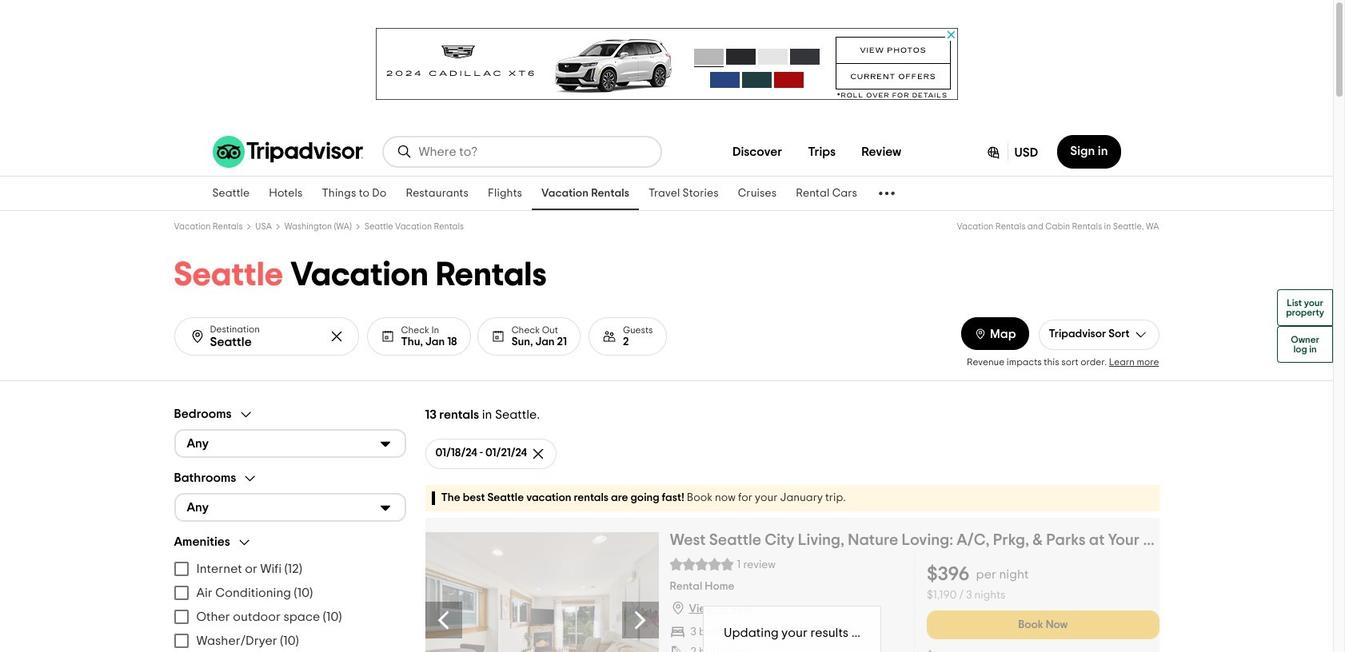 Task type: vqa. For each thing, say whether or not it's contained in the screenshot.
SEARCH FIELD
yes



Task type: describe. For each thing, give the bounding box(es) containing it.
1 vertical spatial search search field
[[210, 335, 316, 350]]

1 group from the top
[[174, 407, 406, 458]]

3 group from the top
[[174, 535, 406, 653]]

advertisement region
[[375, 28, 958, 100]]

0 horizontal spatial search image
[[189, 329, 205, 345]]



Task type: locate. For each thing, give the bounding box(es) containing it.
tripadvisor image
[[212, 136, 363, 168]]

0 vertical spatial group
[[174, 407, 406, 458]]

clear image
[[328, 329, 344, 345]]

1 horizontal spatial search image
[[396, 144, 412, 160]]

1 vertical spatial search image
[[189, 329, 205, 345]]

menu
[[174, 557, 406, 653]]

2 group from the top
[[174, 471, 406, 522]]

0 horizontal spatial search search field
[[210, 335, 316, 350]]

1 vertical spatial group
[[174, 471, 406, 522]]

1 horizontal spatial search search field
[[419, 145, 647, 159]]

0 vertical spatial search image
[[396, 144, 412, 160]]

None search field
[[383, 138, 660, 166]]

Search search field
[[419, 145, 647, 159], [210, 335, 316, 350]]

west seattle city living, nature loving: a/c, prkg, & parks at your fingertips, vacation rental in seattle image
[[425, 532, 659, 653]]

0 vertical spatial search search field
[[419, 145, 647, 159]]

group
[[174, 407, 406, 458], [174, 471, 406, 522], [174, 535, 406, 653]]

2 vertical spatial group
[[174, 535, 406, 653]]

search image
[[396, 144, 412, 160], [189, 329, 205, 345]]



